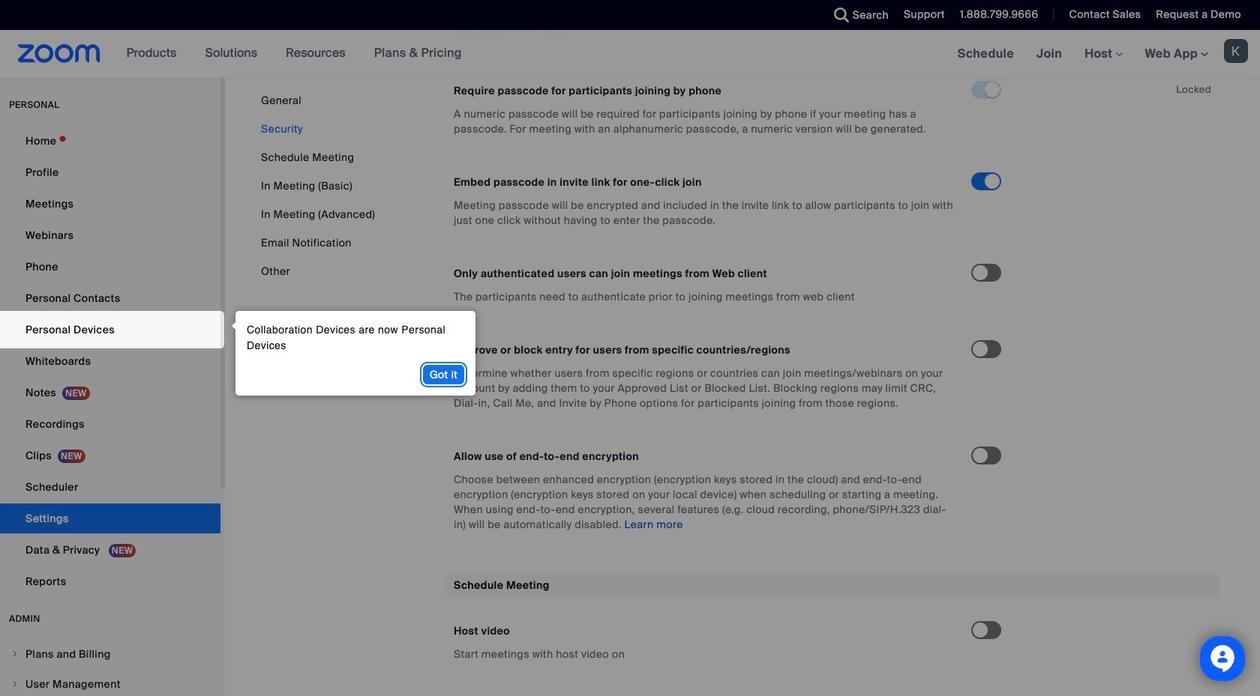 Task type: vqa. For each thing, say whether or not it's contained in the screenshot.
Video On icon
no



Task type: describe. For each thing, give the bounding box(es) containing it.
meetings navigation
[[947, 30, 1260, 79]]



Task type: locate. For each thing, give the bounding box(es) containing it.
menu bar
[[261, 93, 375, 279]]

product information navigation
[[115, 30, 473, 78]]

chat with bot image
[[1209, 646, 1236, 677]]

banner
[[0, 30, 1260, 79]]

dialog
[[228, 311, 476, 396]]



